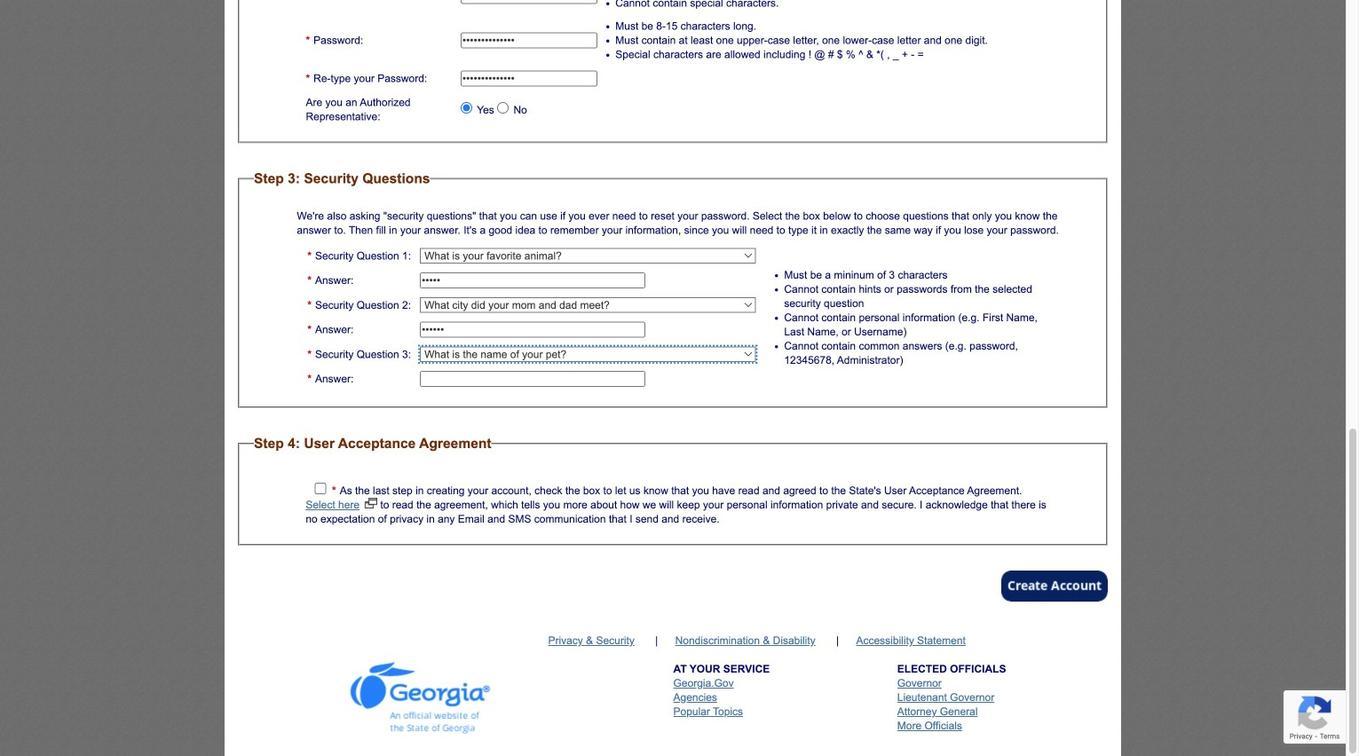 Task type: locate. For each thing, give the bounding box(es) containing it.
Re-type your Password password field
[[461, 71, 598, 87]]

None checkbox
[[315, 483, 326, 495]]

None password field
[[461, 32, 598, 48], [420, 273, 646, 289], [420, 322, 646, 338], [420, 371, 646, 387], [461, 32, 598, 48], [420, 273, 646, 289], [420, 322, 646, 338], [420, 371, 646, 387]]

None image field
[[1002, 571, 1109, 602]]

georgia logo image
[[351, 663, 491, 735]]

None text field
[[461, 0, 598, 4]]

None radio
[[461, 102, 472, 114], [498, 102, 509, 114], [461, 102, 472, 114], [498, 102, 509, 114]]



Task type: describe. For each thing, give the bounding box(es) containing it.
opens a new window image
[[363, 498, 378, 509]]



Task type: vqa. For each thing, say whether or not it's contained in the screenshot.
image field
yes



